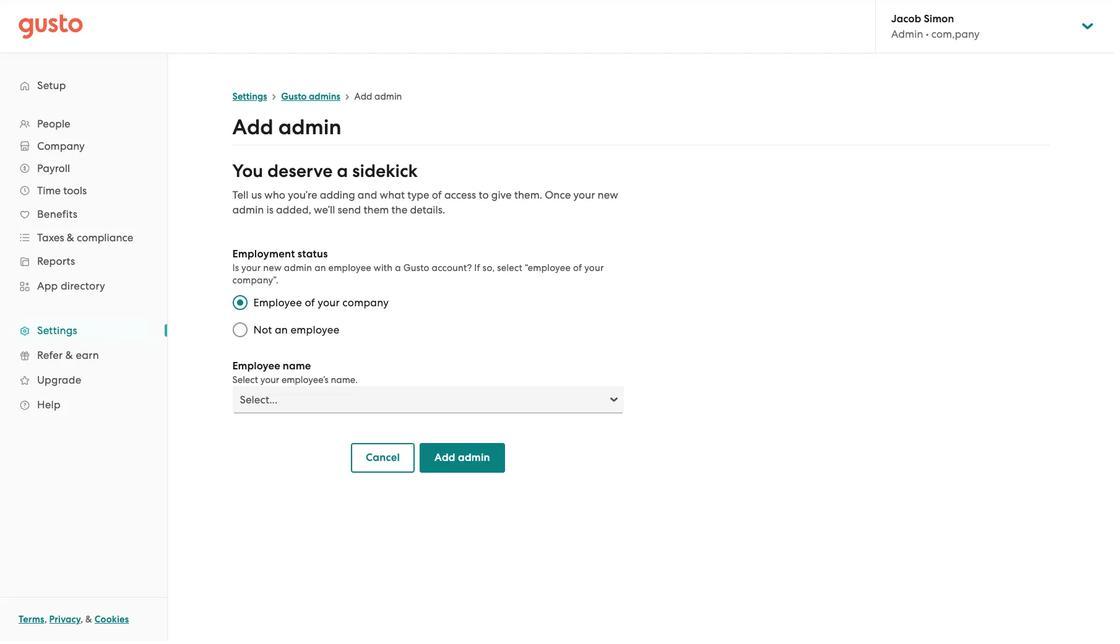 Task type: describe. For each thing, give the bounding box(es) containing it.
1 horizontal spatial settings
[[233, 91, 267, 102]]

and
[[358, 189, 377, 201]]

refer & earn
[[37, 349, 99, 362]]

refer & earn link
[[12, 344, 155, 367]]

privacy
[[49, 614, 81, 625]]

compliance
[[77, 232, 133, 244]]

we'll
[[314, 204, 335, 216]]

admin inside button
[[458, 451, 490, 464]]

settings inside list
[[37, 324, 77, 337]]

employment
[[233, 248, 295, 261]]

you deserve a sidekick
[[233, 160, 418, 182]]

select...
[[240, 394, 278, 406]]

2 vertical spatial &
[[85, 614, 92, 625]]

employment status is your new admin an employee with a gusto account? if so, select "employee of your company".
[[233, 248, 604, 286]]

•
[[926, 28, 929, 40]]

cancel
[[366, 451, 400, 464]]

2 vertical spatial of
[[305, 297, 315, 309]]

select
[[233, 375, 258, 386]]

of inside employment status is your new admin an employee with a gusto account? if so, select "employee of your company".
[[573, 263, 582, 274]]

0 horizontal spatial gusto
[[281, 91, 307, 102]]

help
[[37, 399, 61, 411]]

1 horizontal spatial add
[[355, 91, 372, 102]]

deserve
[[267, 160, 333, 182]]

admin inside employment status is your new admin an employee with a gusto account? if so, select "employee of your company".
[[284, 263, 312, 274]]

list containing people
[[0, 113, 167, 417]]

is
[[267, 204, 274, 216]]

cookies button
[[95, 612, 129, 627]]

taxes
[[37, 232, 64, 244]]

who
[[264, 189, 285, 201]]

terms link
[[19, 614, 44, 625]]

tell
[[233, 189, 249, 201]]

the
[[392, 204, 408, 216]]

company".
[[233, 275, 279, 286]]

app directory
[[37, 280, 105, 292]]

your left company
[[318, 297, 340, 309]]

account?
[[432, 263, 472, 274]]

"employee
[[525, 263, 571, 274]]

time
[[37, 185, 61, 197]]

help link
[[12, 394, 155, 416]]

app
[[37, 280, 58, 292]]

name.
[[331, 375, 358, 386]]

& for compliance
[[67, 232, 74, 244]]

admins
[[309, 91, 340, 102]]

select
[[497, 263, 523, 274]]

gusto inside employment status is your new admin an employee with a gusto account? if so, select "employee of your company".
[[403, 263, 430, 274]]

privacy link
[[49, 614, 81, 625]]

payroll button
[[12, 157, 155, 180]]

taxes & compliance button
[[12, 227, 155, 249]]

what
[[380, 189, 405, 201]]

them
[[364, 204, 389, 216]]

1 , from the left
[[44, 614, 47, 625]]

your up company".
[[242, 263, 261, 274]]

Not an employee radio
[[226, 316, 254, 344]]

cancel button
[[351, 443, 415, 473]]

status
[[298, 248, 328, 261]]

jacob
[[892, 12, 922, 25]]

time tools
[[37, 185, 87, 197]]

0 vertical spatial add admin
[[355, 91, 402, 102]]

Employee of your company radio
[[226, 289, 254, 316]]

cookies
[[95, 614, 129, 625]]

company
[[343, 297, 389, 309]]

send
[[338, 204, 361, 216]]

an inside employment status is your new admin an employee with a gusto account? if so, select "employee of your company".
[[315, 263, 326, 274]]

a inside employment status is your new admin an employee with a gusto account? if so, select "employee of your company".
[[395, 263, 401, 274]]

jacob simon admin • com,pany
[[892, 12, 980, 40]]

if
[[475, 263, 480, 274]]

home image
[[19, 14, 83, 39]]

0 horizontal spatial add
[[233, 115, 274, 140]]

new inside employment status is your new admin an employee with a gusto account? if so, select "employee of your company".
[[263, 263, 282, 274]]

tools
[[63, 185, 87, 197]]

terms , privacy , & cookies
[[19, 614, 129, 625]]

your inside 'tell us who you're adding and what type of access to give them. once your new admin is added, we'll send them the details.'
[[574, 189, 595, 201]]

access
[[445, 189, 476, 201]]

not an employee
[[254, 324, 340, 336]]

employee name select your employee's name.
[[233, 360, 358, 386]]

you're
[[288, 189, 317, 201]]

add inside add admin button
[[435, 451, 456, 464]]

sidekick
[[352, 160, 418, 182]]

to
[[479, 189, 489, 201]]

people
[[37, 118, 70, 130]]

taxes & compliance
[[37, 232, 133, 244]]

admin
[[892, 28, 924, 40]]

you
[[233, 160, 263, 182]]

name
[[283, 360, 311, 373]]

upgrade
[[37, 374, 81, 386]]



Task type: vqa. For each thing, say whether or not it's contained in the screenshot.
REPORTS
yes



Task type: locate. For each thing, give the bounding box(es) containing it.
0 vertical spatial a
[[337, 160, 348, 182]]

1 vertical spatial employee
[[233, 360, 280, 373]]

add admin
[[355, 91, 402, 102], [233, 115, 342, 140], [435, 451, 490, 464]]

them.
[[514, 189, 542, 201]]

com,pany
[[932, 28, 980, 40]]

0 vertical spatial settings
[[233, 91, 267, 102]]

&
[[67, 232, 74, 244], [65, 349, 73, 362], [85, 614, 92, 625]]

settings link
[[233, 91, 267, 102], [12, 319, 155, 342]]

terms
[[19, 614, 44, 625]]

added,
[[276, 204, 311, 216]]

1 horizontal spatial ,
[[81, 614, 83, 625]]

1 vertical spatial add admin
[[233, 115, 342, 140]]

, left cookies button on the bottom of the page
[[81, 614, 83, 625]]

new down employment
[[263, 263, 282, 274]]

0 vertical spatial new
[[598, 189, 618, 201]]

& for earn
[[65, 349, 73, 362]]

type
[[408, 189, 429, 201]]

1 vertical spatial settings link
[[12, 319, 155, 342]]

, left privacy
[[44, 614, 47, 625]]

1 horizontal spatial gusto
[[403, 263, 430, 274]]

of up not an employee in the left of the page
[[305, 297, 315, 309]]

new inside 'tell us who you're adding and what type of access to give them. once your new admin is added, we'll send them the details.'
[[598, 189, 618, 201]]

,
[[44, 614, 47, 625], [81, 614, 83, 625]]

add
[[355, 91, 372, 102], [233, 115, 274, 140], [435, 451, 456, 464]]

company
[[37, 140, 85, 152]]

1 horizontal spatial a
[[395, 263, 401, 274]]

& right taxes
[[67, 232, 74, 244]]

1 horizontal spatial new
[[598, 189, 618, 201]]

settings link up the refer & earn link
[[12, 319, 155, 342]]

give
[[492, 189, 512, 201]]

employee
[[254, 297, 302, 309], [233, 360, 280, 373]]

company button
[[12, 135, 155, 157]]

upgrade link
[[12, 369, 155, 391]]

settings
[[233, 91, 267, 102], [37, 324, 77, 337]]

earn
[[76, 349, 99, 362]]

1 vertical spatial of
[[573, 263, 582, 274]]

1 vertical spatial gusto
[[403, 263, 430, 274]]

so,
[[483, 263, 495, 274]]

2 , from the left
[[81, 614, 83, 625]]

2 vertical spatial add admin
[[435, 451, 490, 464]]

0 vertical spatial add
[[355, 91, 372, 102]]

0 horizontal spatial a
[[337, 160, 348, 182]]

list
[[0, 113, 167, 417]]

0 vertical spatial &
[[67, 232, 74, 244]]

0 horizontal spatial settings link
[[12, 319, 155, 342]]

once
[[545, 189, 571, 201]]

gusto navigation element
[[0, 53, 167, 437]]

1 vertical spatial a
[[395, 263, 401, 274]]

your up select...
[[260, 375, 279, 386]]

benefits link
[[12, 203, 155, 225]]

0 horizontal spatial ,
[[44, 614, 47, 625]]

new right the once
[[598, 189, 618, 201]]

1 horizontal spatial settings link
[[233, 91, 267, 102]]

1 vertical spatial &
[[65, 349, 73, 362]]

0 vertical spatial employee
[[254, 297, 302, 309]]

0 horizontal spatial an
[[275, 324, 288, 336]]

a
[[337, 160, 348, 182], [395, 263, 401, 274]]

0 vertical spatial employee
[[329, 263, 371, 274]]

employee down employee of your company
[[291, 324, 340, 336]]

0 horizontal spatial add admin
[[233, 115, 342, 140]]

settings link inside gusto navigation element
[[12, 319, 155, 342]]

settings link left gusto admins on the top of page
[[233, 91, 267, 102]]

1 vertical spatial settings
[[37, 324, 77, 337]]

your
[[574, 189, 595, 201], [242, 263, 261, 274], [585, 263, 604, 274], [318, 297, 340, 309], [260, 375, 279, 386]]

of
[[432, 189, 442, 201], [573, 263, 582, 274], [305, 297, 315, 309]]

details.
[[410, 204, 445, 216]]

directory
[[61, 280, 105, 292]]

employee up the not
[[254, 297, 302, 309]]

0 horizontal spatial settings
[[37, 324, 77, 337]]

app directory link
[[12, 275, 155, 297]]

gusto left admins
[[281, 91, 307, 102]]

& left earn
[[65, 349, 73, 362]]

settings up refer
[[37, 324, 77, 337]]

employee of your company
[[254, 297, 389, 309]]

1 vertical spatial add
[[233, 115, 274, 140]]

admin inside 'tell us who you're adding and what type of access to give them. once your new admin is added, we'll send them the details.'
[[233, 204, 264, 216]]

employee inside employment status is your new admin an employee with a gusto account? if so, select "employee of your company".
[[329, 263, 371, 274]]

2 horizontal spatial add
[[435, 451, 456, 464]]

add admin inside button
[[435, 451, 490, 464]]

1 horizontal spatial an
[[315, 263, 326, 274]]

an down status
[[315, 263, 326, 274]]

gusto right with
[[403, 263, 430, 274]]

setup link
[[12, 74, 155, 97]]

an
[[315, 263, 326, 274], [275, 324, 288, 336]]

setup
[[37, 79, 66, 92]]

reports link
[[12, 250, 155, 272]]

gusto admins link
[[281, 91, 340, 102]]

1 horizontal spatial of
[[432, 189, 442, 201]]

refer
[[37, 349, 63, 362]]

benefits
[[37, 208, 77, 220]]

1 vertical spatial employee
[[291, 324, 340, 336]]

1 horizontal spatial add admin
[[355, 91, 402, 102]]

a up adding
[[337, 160, 348, 182]]

not
[[254, 324, 272, 336]]

employee up select
[[233, 360, 280, 373]]

tell us who you're adding and what type of access to give them. once your new admin is added, we'll send them the details.
[[233, 189, 618, 216]]

1 vertical spatial new
[[263, 263, 282, 274]]

admin
[[375, 91, 402, 102], [279, 115, 342, 140], [233, 204, 264, 216], [284, 263, 312, 274], [458, 451, 490, 464]]

0 horizontal spatial of
[[305, 297, 315, 309]]

gusto
[[281, 91, 307, 102], [403, 263, 430, 274]]

& inside the taxes & compliance dropdown button
[[67, 232, 74, 244]]

your right the once
[[574, 189, 595, 201]]

1 vertical spatial an
[[275, 324, 288, 336]]

is
[[233, 263, 239, 274]]

0 vertical spatial settings link
[[233, 91, 267, 102]]

your right "employee
[[585, 263, 604, 274]]

employee inside employee name select your employee's name.
[[233, 360, 280, 373]]

0 vertical spatial of
[[432, 189, 442, 201]]

us
[[251, 189, 262, 201]]

people button
[[12, 113, 155, 135]]

gusto admins
[[281, 91, 340, 102]]

simon
[[924, 12, 955, 25]]

employee's
[[282, 375, 329, 386]]

a right with
[[395, 263, 401, 274]]

0 horizontal spatial new
[[263, 263, 282, 274]]

employee
[[329, 263, 371, 274], [291, 324, 340, 336]]

of up details.
[[432, 189, 442, 201]]

employee for name
[[233, 360, 280, 373]]

with
[[374, 263, 393, 274]]

add admin button
[[420, 443, 505, 473]]

0 vertical spatial gusto
[[281, 91, 307, 102]]

& left cookies button on the bottom of the page
[[85, 614, 92, 625]]

0 vertical spatial an
[[315, 263, 326, 274]]

2 vertical spatial add
[[435, 451, 456, 464]]

reports
[[37, 255, 75, 267]]

your inside employee name select your employee's name.
[[260, 375, 279, 386]]

employee left with
[[329, 263, 371, 274]]

adding
[[320, 189, 355, 201]]

2 horizontal spatial add admin
[[435, 451, 490, 464]]

& inside the refer & earn link
[[65, 349, 73, 362]]

employee for of
[[254, 297, 302, 309]]

time tools button
[[12, 180, 155, 202]]

of inside 'tell us who you're adding and what type of access to give them. once your new admin is added, we'll send them the details.'
[[432, 189, 442, 201]]

of right "employee
[[573, 263, 582, 274]]

2 horizontal spatial of
[[573, 263, 582, 274]]

new
[[598, 189, 618, 201], [263, 263, 282, 274]]

an right the not
[[275, 324, 288, 336]]

payroll
[[37, 162, 70, 175]]

settings left gusto admins on the top of page
[[233, 91, 267, 102]]



